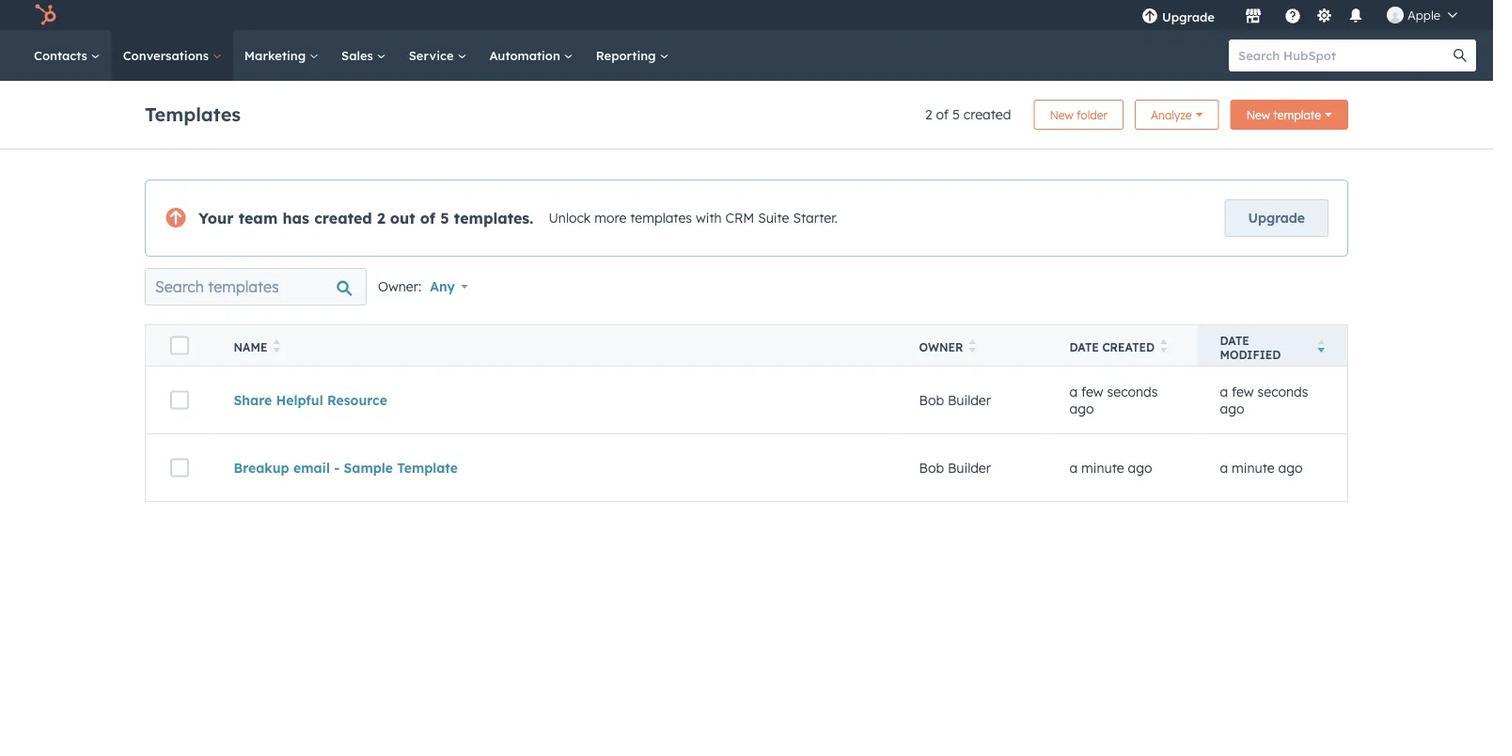 Task type: describe. For each thing, give the bounding box(es) containing it.
1 vertical spatial 5
[[440, 209, 449, 228]]

notifications button
[[1340, 0, 1372, 30]]

name button
[[211, 325, 897, 366]]

search image
[[1454, 49, 1467, 62]]

2 few from the left
[[1232, 384, 1254, 400]]

sales link
[[330, 30, 398, 81]]

1 few from the left
[[1082, 384, 1104, 400]]

-
[[334, 460, 340, 476]]

new template
[[1247, 108, 1322, 122]]

service
[[409, 48, 458, 63]]

press to sort. image
[[273, 340, 280, 353]]

owner
[[919, 341, 964, 355]]

share
[[234, 392, 272, 408]]

marketplaces image
[[1245, 8, 1262, 25]]

unlock
[[549, 210, 591, 226]]

date for date modified
[[1220, 333, 1250, 348]]

settings link
[[1313, 5, 1337, 25]]

starter.
[[793, 210, 838, 226]]

upgrade link
[[1225, 199, 1329, 237]]

created for has
[[314, 209, 372, 228]]

contacts
[[34, 48, 91, 63]]

share helpful resource
[[234, 392, 387, 408]]

out
[[390, 209, 416, 228]]

bob for a minute ago
[[919, 460, 944, 476]]

date modified button
[[1198, 325, 1348, 366]]

1 a few seconds ago from the left
[[1070, 384, 1158, 417]]

breakup
[[234, 460, 289, 476]]

notifications image
[[1348, 8, 1365, 25]]

crm
[[726, 210, 755, 226]]

automation link
[[478, 30, 585, 81]]

settings image
[[1316, 8, 1333, 25]]

analyze button
[[1135, 100, 1220, 130]]

marketing link
[[233, 30, 330, 81]]

hubspot image
[[34, 4, 56, 26]]

template
[[397, 460, 458, 476]]

new for new template
[[1247, 108, 1271, 122]]

2 inside the templates banner
[[926, 106, 933, 123]]

owner:
[[378, 278, 422, 295]]

descending sort. press to sort ascending. image
[[1318, 340, 1325, 353]]

resource
[[327, 392, 387, 408]]

templates
[[630, 210, 692, 226]]

bob builder for a minute ago
[[919, 460, 991, 476]]

date created
[[1070, 341, 1155, 355]]

reporting link
[[585, 30, 681, 81]]

2 a few seconds ago from the left
[[1220, 384, 1309, 417]]

help button
[[1277, 0, 1309, 30]]

templates banner
[[145, 94, 1349, 130]]

press to sort. element for date created
[[1161, 340, 1168, 356]]

5 inside the templates banner
[[953, 106, 960, 123]]

conversations link
[[112, 30, 233, 81]]

press to sort. image for owner
[[969, 340, 976, 353]]

date modified
[[1220, 333, 1281, 362]]

helpful
[[276, 392, 323, 408]]

service link
[[398, 30, 478, 81]]

descending sort. press to sort ascending. element
[[1318, 340, 1325, 356]]

analyze
[[1151, 108, 1192, 122]]

1 vertical spatial of
[[420, 209, 436, 228]]



Task type: locate. For each thing, give the bounding box(es) containing it.
search button
[[1445, 40, 1477, 71]]

1 press to sort. element from the left
[[273, 340, 280, 356]]

few down date created
[[1082, 384, 1104, 400]]

seconds
[[1108, 384, 1158, 400], [1258, 384, 1309, 400]]

press to sort. image inside owner button
[[969, 340, 976, 353]]

Search search field
[[145, 268, 367, 306]]

builder for a minute ago
[[948, 460, 991, 476]]

press to sort. element inside owner button
[[969, 340, 976, 356]]

few
[[1082, 384, 1104, 400], [1232, 384, 1254, 400]]

date inside date modified
[[1220, 333, 1250, 348]]

Search HubSpot search field
[[1229, 40, 1460, 71]]

menu containing apple
[[1129, 0, 1471, 30]]

0 horizontal spatial of
[[420, 209, 436, 228]]

a minute ago
[[1070, 460, 1153, 476], [1220, 460, 1303, 476]]

2 press to sort. element from the left
[[969, 340, 976, 356]]

5
[[953, 106, 960, 123], [440, 209, 449, 228]]

1 vertical spatial bob builder
[[919, 460, 991, 476]]

date
[[1220, 333, 1250, 348], [1070, 341, 1099, 355]]

templates
[[145, 102, 241, 126]]

press to sort. element inside date created button
[[1161, 340, 1168, 356]]

a few seconds ago
[[1070, 384, 1158, 417], [1220, 384, 1309, 417]]

0 horizontal spatial new
[[1050, 108, 1074, 122]]

1 vertical spatial created
[[314, 209, 372, 228]]

name
[[234, 341, 267, 355]]

2
[[926, 106, 933, 123], [377, 209, 385, 228]]

bob builder image
[[1387, 7, 1404, 24]]

new template button
[[1231, 100, 1349, 130]]

folder
[[1077, 108, 1108, 122]]

1 horizontal spatial press to sort. image
[[1161, 340, 1168, 353]]

seconds down date created button
[[1108, 384, 1158, 400]]

share helpful resource link
[[234, 392, 387, 408]]

new
[[1050, 108, 1074, 122], [1247, 108, 1271, 122]]

press to sort. element right date created
[[1161, 340, 1168, 356]]

press to sort. element
[[273, 340, 280, 356], [969, 340, 976, 356], [1161, 340, 1168, 356]]

0 horizontal spatial seconds
[[1108, 384, 1158, 400]]

new folder button
[[1034, 100, 1124, 130]]

0 horizontal spatial a few seconds ago
[[1070, 384, 1158, 417]]

a few seconds ago down modified
[[1220, 384, 1309, 417]]

2 horizontal spatial created
[[1103, 341, 1155, 355]]

2 a minute ago from the left
[[1220, 460, 1303, 476]]

1 horizontal spatial seconds
[[1258, 384, 1309, 400]]

0 vertical spatial bob
[[919, 392, 944, 408]]

email
[[293, 460, 330, 476]]

created for 5
[[964, 106, 1012, 123]]

0 vertical spatial builder
[[948, 392, 991, 408]]

breakup email - sample template link
[[234, 460, 458, 476]]

2 new from the left
[[1247, 108, 1271, 122]]

bob builder
[[919, 392, 991, 408], [919, 460, 991, 476]]

bob for a few seconds ago
[[919, 392, 944, 408]]

1 horizontal spatial minute
[[1232, 460, 1275, 476]]

1 horizontal spatial a few seconds ago
[[1220, 384, 1309, 417]]

0 vertical spatial 5
[[953, 106, 960, 123]]

1 horizontal spatial few
[[1232, 384, 1254, 400]]

1 vertical spatial bob
[[919, 460, 944, 476]]

apple
[[1408, 7, 1441, 23]]

has
[[283, 209, 309, 228]]

any button
[[429, 268, 480, 306]]

menu
[[1129, 0, 1471, 30]]

2 bob from the top
[[919, 460, 944, 476]]

bob builder for a few seconds ago
[[919, 392, 991, 408]]

2 press to sort. image from the left
[[1161, 340, 1168, 353]]

of
[[936, 106, 949, 123], [420, 209, 436, 228]]

upgrade image
[[1142, 8, 1159, 25]]

suite
[[758, 210, 790, 226]]

owner button
[[897, 325, 1047, 366]]

minute
[[1082, 460, 1125, 476], [1232, 460, 1275, 476]]

created inside button
[[1103, 341, 1155, 355]]

2 horizontal spatial press to sort. element
[[1161, 340, 1168, 356]]

1 vertical spatial upgrade
[[1249, 210, 1306, 226]]

menu item
[[1228, 0, 1232, 30]]

new folder
[[1050, 108, 1108, 122]]

1 vertical spatial builder
[[948, 460, 991, 476]]

more
[[595, 210, 627, 226]]

created
[[964, 106, 1012, 123], [314, 209, 372, 228], [1103, 341, 1155, 355]]

2 bob builder from the top
[[919, 460, 991, 476]]

0 horizontal spatial minute
[[1082, 460, 1125, 476]]

1 horizontal spatial upgrade
[[1249, 210, 1306, 226]]

1 bob from the top
[[919, 392, 944, 408]]

press to sort. image
[[969, 340, 976, 353], [1161, 340, 1168, 353]]

1 press to sort. image from the left
[[969, 340, 976, 353]]

press to sort. element right name
[[273, 340, 280, 356]]

any
[[430, 278, 455, 295]]

2 vertical spatial created
[[1103, 341, 1155, 355]]

modified
[[1220, 348, 1281, 362]]

contacts link
[[23, 30, 112, 81]]

0 vertical spatial upgrade
[[1163, 9, 1215, 24]]

0 vertical spatial of
[[936, 106, 949, 123]]

press to sort. image right owner on the top
[[969, 340, 976, 353]]

seconds down date modified button
[[1258, 384, 1309, 400]]

a few seconds ago down date created
[[1070, 384, 1158, 417]]

upgrade
[[1163, 9, 1215, 24], [1249, 210, 1306, 226]]

breakup email - sample template
[[234, 460, 458, 476]]

templates.
[[454, 209, 534, 228]]

apple button
[[1376, 0, 1469, 30]]

ago
[[1070, 400, 1094, 417], [1220, 400, 1245, 417], [1128, 460, 1153, 476], [1279, 460, 1303, 476]]

1 bob builder from the top
[[919, 392, 991, 408]]

conversations
[[123, 48, 212, 63]]

team
[[239, 209, 278, 228]]

1 horizontal spatial created
[[964, 106, 1012, 123]]

0 horizontal spatial press to sort. image
[[969, 340, 976, 353]]

press to sort. element inside name button
[[273, 340, 280, 356]]

1 horizontal spatial 2
[[926, 106, 933, 123]]

help image
[[1285, 8, 1302, 25]]

press to sort. image right date created
[[1161, 340, 1168, 353]]

new left folder
[[1050, 108, 1074, 122]]

press to sort. element right owner on the top
[[969, 340, 976, 356]]

your team has created 2 out of 5 templates.
[[198, 209, 534, 228]]

new inside button
[[1050, 108, 1074, 122]]

0 horizontal spatial date
[[1070, 341, 1099, 355]]

new left 'template'
[[1247, 108, 1271, 122]]

template
[[1274, 108, 1322, 122]]

unlock more templates with crm suite starter.
[[549, 210, 838, 226]]

builder
[[948, 392, 991, 408], [948, 460, 991, 476]]

sample
[[344, 460, 393, 476]]

sales
[[341, 48, 377, 63]]

2 seconds from the left
[[1258, 384, 1309, 400]]

1 builder from the top
[[948, 392, 991, 408]]

0 horizontal spatial few
[[1082, 384, 1104, 400]]

0 horizontal spatial upgrade
[[1163, 9, 1215, 24]]

1 horizontal spatial press to sort. element
[[969, 340, 976, 356]]

1 horizontal spatial date
[[1220, 333, 1250, 348]]

1 horizontal spatial a minute ago
[[1220, 460, 1303, 476]]

your
[[198, 209, 234, 228]]

1 minute from the left
[[1082, 460, 1125, 476]]

with
[[696, 210, 722, 226]]

0 vertical spatial bob builder
[[919, 392, 991, 408]]

0 horizontal spatial 2
[[377, 209, 385, 228]]

press to sort. element for name
[[273, 340, 280, 356]]

3 press to sort. element from the left
[[1161, 340, 1168, 356]]

1 horizontal spatial of
[[936, 106, 949, 123]]

reporting
[[596, 48, 660, 63]]

1 a minute ago from the left
[[1070, 460, 1153, 476]]

bob
[[919, 392, 944, 408], [919, 460, 944, 476]]

builder for a few seconds ago
[[948, 392, 991, 408]]

0 vertical spatial created
[[964, 106, 1012, 123]]

2 of 5 created
[[926, 106, 1012, 123]]

marketing
[[244, 48, 310, 63]]

date for date created
[[1070, 341, 1099, 355]]

0 vertical spatial 2
[[926, 106, 933, 123]]

2 builder from the top
[[948, 460, 991, 476]]

2 minute from the left
[[1232, 460, 1275, 476]]

created inside the templates banner
[[964, 106, 1012, 123]]

new inside new template popup button
[[1247, 108, 1271, 122]]

1 vertical spatial 2
[[377, 209, 385, 228]]

1 horizontal spatial new
[[1247, 108, 1271, 122]]

hubspot link
[[23, 4, 71, 26]]

press to sort. element for owner
[[969, 340, 976, 356]]

0 horizontal spatial a minute ago
[[1070, 460, 1153, 476]]

0 horizontal spatial created
[[314, 209, 372, 228]]

0 horizontal spatial 5
[[440, 209, 449, 228]]

date created button
[[1047, 325, 1198, 366]]

automation
[[490, 48, 564, 63]]

1 new from the left
[[1050, 108, 1074, 122]]

a
[[1070, 384, 1078, 400], [1220, 384, 1229, 400], [1070, 460, 1078, 476], [1220, 460, 1229, 476]]

press to sort. image for date created
[[1161, 340, 1168, 353]]

marketplaces button
[[1234, 0, 1274, 30]]

new for new folder
[[1050, 108, 1074, 122]]

of inside the templates banner
[[936, 106, 949, 123]]

press to sort. image inside date created button
[[1161, 340, 1168, 353]]

0 horizontal spatial press to sort. element
[[273, 340, 280, 356]]

few down modified
[[1232, 384, 1254, 400]]

1 horizontal spatial 5
[[953, 106, 960, 123]]

1 seconds from the left
[[1108, 384, 1158, 400]]



Task type: vqa. For each thing, say whether or not it's contained in the screenshot.
the bottom last
no



